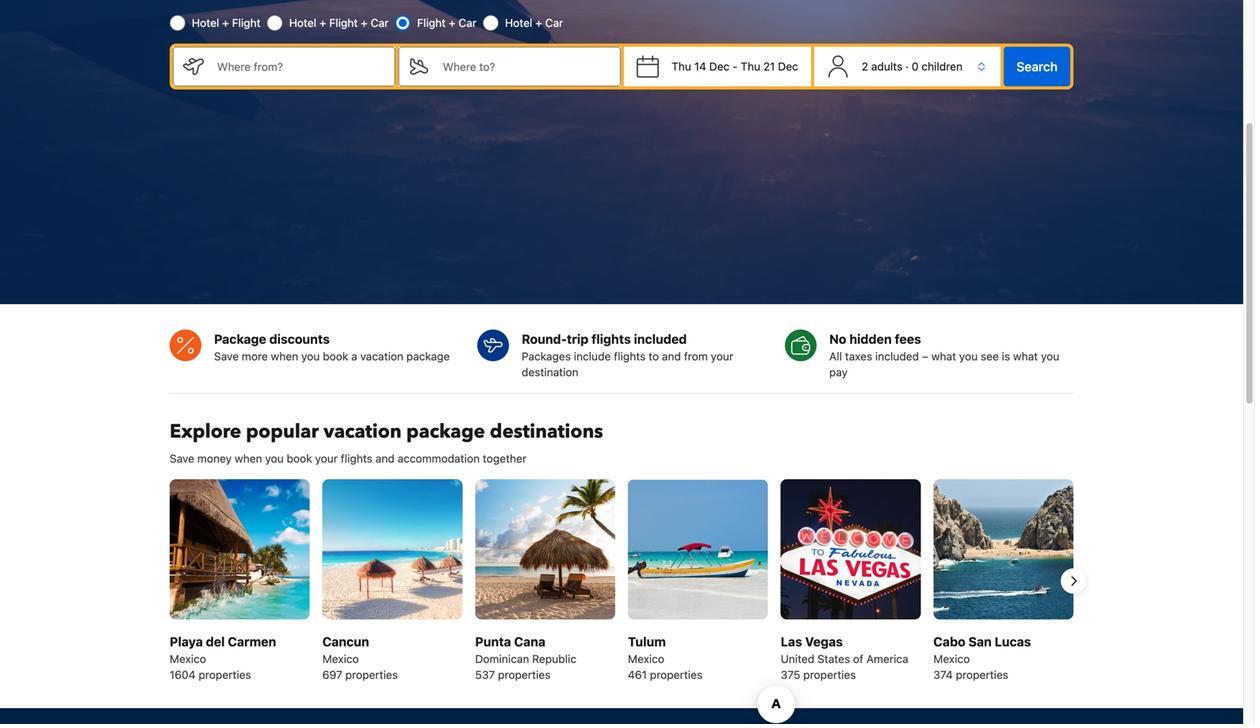 Task type: locate. For each thing, give the bounding box(es) containing it.
hotel for hotel + flight
[[192, 16, 219, 29]]

2 car from the left
[[459, 16, 477, 29]]

0 vertical spatial flights
[[592, 332, 631, 347]]

2 mexico from the left
[[322, 653, 359, 666]]

0 horizontal spatial car
[[371, 16, 389, 29]]

package
[[406, 350, 450, 363], [406, 419, 485, 445]]

1 properties from the left
[[199, 669, 251, 682]]

book inside explore popular vacation package destinations save money when you book your flights and accommodation together
[[287, 452, 312, 466]]

car up where to? field
[[545, 16, 563, 29]]

3 car from the left
[[545, 16, 563, 29]]

5 + from the left
[[535, 16, 542, 29]]

5 properties from the left
[[803, 669, 856, 682]]

vacation down the a
[[323, 419, 402, 445]]

package discounts save more when you book a vacation package
[[214, 332, 450, 363]]

and
[[662, 350, 681, 363], [376, 452, 395, 466]]

vacation
[[360, 350, 403, 363], [323, 419, 402, 445]]

america
[[867, 653, 909, 666]]

vegas
[[805, 635, 843, 650]]

0 vertical spatial book
[[323, 350, 348, 363]]

461
[[628, 669, 647, 682]]

0 vertical spatial package
[[406, 350, 450, 363]]

book left the a
[[323, 350, 348, 363]]

when
[[271, 350, 298, 363], [235, 452, 262, 466]]

3 flight from the left
[[417, 16, 446, 29]]

save left money
[[170, 452, 194, 466]]

4 + from the left
[[449, 16, 456, 29]]

del
[[206, 635, 225, 650]]

flights inside explore popular vacation package destinations save money when you book your flights and accommodation together
[[341, 452, 373, 466]]

1 vertical spatial and
[[376, 452, 395, 466]]

packages
[[522, 350, 571, 363]]

1 horizontal spatial included
[[875, 350, 919, 363]]

0 vertical spatial vacation
[[360, 350, 403, 363]]

1 horizontal spatial flight
[[329, 16, 358, 29]]

punta cana dominican republic 537 properties
[[475, 635, 577, 682]]

+
[[222, 16, 229, 29], [319, 16, 326, 29], [361, 16, 368, 29], [449, 16, 456, 29], [535, 16, 542, 29]]

1 vertical spatial package
[[406, 419, 485, 445]]

0 horizontal spatial thu
[[672, 60, 691, 73]]

children
[[922, 60, 963, 73]]

and inside round-trip flights included packages include flights to and from your destination
[[662, 350, 681, 363]]

3 mexico from the left
[[628, 653, 664, 666]]

your inside round-trip flights included packages include flights to and from your destination
[[711, 350, 733, 363]]

1 hotel from the left
[[192, 16, 219, 29]]

0 horizontal spatial hotel
[[192, 16, 219, 29]]

0 horizontal spatial save
[[170, 452, 194, 466]]

you down discounts
[[301, 350, 320, 363]]

package
[[214, 332, 266, 347]]

mexico inside cancun mexico 697 properties
[[322, 653, 359, 666]]

1 vertical spatial book
[[287, 452, 312, 466]]

1 horizontal spatial what
[[1013, 350, 1038, 363]]

1 thu from the left
[[672, 60, 691, 73]]

2 flight from the left
[[329, 16, 358, 29]]

1 horizontal spatial your
[[711, 350, 733, 363]]

thu left 14 at right
[[672, 60, 691, 73]]

properties down states
[[803, 669, 856, 682]]

your right from
[[711, 350, 733, 363]]

trip
[[567, 332, 589, 347]]

0 horizontal spatial flight
[[232, 16, 261, 29]]

explore
[[170, 419, 241, 445]]

1 package from the top
[[406, 350, 450, 363]]

hotel + flight + car
[[289, 16, 389, 29]]

6 properties from the left
[[956, 669, 1009, 682]]

1 horizontal spatial hotel
[[289, 16, 316, 29]]

mexico inside tulum mexico 461 properties
[[628, 653, 664, 666]]

1 mexico from the left
[[170, 653, 206, 666]]

mexico up 697
[[322, 653, 359, 666]]

car
[[371, 16, 389, 29], [459, 16, 477, 29], [545, 16, 563, 29]]

properties inside playa del carmen mexico 1604 properties
[[199, 669, 251, 682]]

search
[[1017, 59, 1058, 74]]

1 vertical spatial when
[[235, 452, 262, 466]]

when right money
[[235, 452, 262, 466]]

when down discounts
[[271, 350, 298, 363]]

your down the popular
[[315, 452, 338, 466]]

car for flight + car
[[459, 16, 477, 29]]

no
[[829, 332, 847, 347]]

included
[[634, 332, 687, 347], [875, 350, 919, 363]]

is
[[1002, 350, 1010, 363]]

1 horizontal spatial book
[[323, 350, 348, 363]]

+ for flight + car
[[449, 16, 456, 29]]

0 vertical spatial and
[[662, 350, 681, 363]]

1 horizontal spatial car
[[459, 16, 477, 29]]

mexico inside playa del carmen mexico 1604 properties
[[170, 653, 206, 666]]

cabo
[[934, 635, 966, 650]]

4 mexico from the left
[[934, 653, 970, 666]]

include
[[574, 350, 611, 363]]

properties down del
[[199, 669, 251, 682]]

what right is
[[1013, 350, 1038, 363]]

1 vertical spatial vacation
[[323, 419, 402, 445]]

0 horizontal spatial dec
[[709, 60, 730, 73]]

mexico down cabo
[[934, 653, 970, 666]]

Where to? field
[[430, 47, 621, 87]]

3 hotel from the left
[[505, 16, 532, 29]]

2 horizontal spatial hotel
[[505, 16, 532, 29]]

1 horizontal spatial when
[[271, 350, 298, 363]]

thu
[[672, 60, 691, 73], [741, 60, 760, 73]]

flight for hotel + flight + car
[[329, 16, 358, 29]]

1 flight from the left
[[232, 16, 261, 29]]

package right the a
[[406, 350, 450, 363]]

your
[[711, 350, 733, 363], [315, 452, 338, 466]]

hotel
[[192, 16, 219, 29], [289, 16, 316, 29], [505, 16, 532, 29]]

2 package from the top
[[406, 419, 485, 445]]

pay
[[829, 366, 848, 379]]

dec
[[709, 60, 730, 73], [778, 60, 798, 73]]

0 vertical spatial included
[[634, 332, 687, 347]]

book down the popular
[[287, 452, 312, 466]]

save down package
[[214, 350, 239, 363]]

2 hotel from the left
[[289, 16, 316, 29]]

properties down dominican
[[498, 669, 551, 682]]

your for package
[[315, 452, 338, 466]]

you inside package discounts save more when you book a vacation package
[[301, 350, 320, 363]]

included up the to
[[634, 332, 687, 347]]

car left hotel + car
[[459, 16, 477, 29]]

1 horizontal spatial thu
[[741, 60, 760, 73]]

punta
[[475, 635, 511, 650]]

all
[[829, 350, 842, 363]]

537
[[475, 669, 495, 682]]

properties inside the 'punta cana dominican republic 537 properties'
[[498, 669, 551, 682]]

hidden
[[850, 332, 892, 347]]

2 + from the left
[[319, 16, 326, 29]]

2 vertical spatial flights
[[341, 452, 373, 466]]

properties right 697
[[345, 669, 398, 682]]

save
[[214, 350, 239, 363], [170, 452, 194, 466]]

carmen
[[228, 635, 276, 650]]

next image
[[1064, 572, 1083, 591]]

hotel for hotel + flight + car
[[289, 16, 316, 29]]

you down the popular
[[265, 452, 284, 466]]

1 horizontal spatial dec
[[778, 60, 798, 73]]

0 horizontal spatial what
[[932, 350, 956, 363]]

mexico inside cabo san lucas mexico 374 properties
[[934, 653, 970, 666]]

save inside package discounts save more when you book a vacation package
[[214, 350, 239, 363]]

4 properties from the left
[[650, 669, 703, 682]]

included down the fees
[[875, 350, 919, 363]]

2 horizontal spatial flight
[[417, 16, 446, 29]]

included inside round-trip flights included packages include flights to and from your destination
[[634, 332, 687, 347]]

375
[[781, 669, 800, 682]]

you left "see"
[[959, 350, 978, 363]]

1 + from the left
[[222, 16, 229, 29]]

1 horizontal spatial and
[[662, 350, 681, 363]]

1 vertical spatial save
[[170, 452, 194, 466]]

dec right 21
[[778, 60, 798, 73]]

book
[[323, 350, 348, 363], [287, 452, 312, 466]]

no hidden fees all taxes included – what you see is what you pay
[[829, 332, 1060, 379]]

0 vertical spatial when
[[271, 350, 298, 363]]

0 horizontal spatial and
[[376, 452, 395, 466]]

package inside package discounts save more when you book a vacation package
[[406, 350, 450, 363]]

what
[[932, 350, 956, 363], [1013, 350, 1038, 363]]

hotel for hotel + car
[[505, 16, 532, 29]]

properties inside cabo san lucas mexico 374 properties
[[956, 669, 1009, 682]]

your inside explore popular vacation package destinations save money when you book your flights and accommodation together
[[315, 452, 338, 466]]

374
[[934, 669, 953, 682]]

properties down san
[[956, 669, 1009, 682]]

you
[[301, 350, 320, 363], [959, 350, 978, 363], [1041, 350, 1060, 363], [265, 452, 284, 466]]

2 horizontal spatial car
[[545, 16, 563, 29]]

1 vertical spatial your
[[315, 452, 338, 466]]

0 horizontal spatial included
[[634, 332, 687, 347]]

1 vertical spatial included
[[875, 350, 919, 363]]

thu right -
[[741, 60, 760, 73]]

properties
[[199, 669, 251, 682], [345, 669, 398, 682], [498, 669, 551, 682], [650, 669, 703, 682], [803, 669, 856, 682], [956, 669, 1009, 682]]

0 vertical spatial your
[[711, 350, 733, 363]]

package up accommodation
[[406, 419, 485, 445]]

1 horizontal spatial save
[[214, 350, 239, 363]]

and inside explore popular vacation package destinations save money when you book your flights and accommodation together
[[376, 452, 395, 466]]

21
[[763, 60, 775, 73]]

cabo san lucas mexico 374 properties
[[934, 635, 1031, 682]]

0 horizontal spatial your
[[315, 452, 338, 466]]

dec left -
[[709, 60, 730, 73]]

mexico up 1604 at the left of page
[[170, 653, 206, 666]]

2 properties from the left
[[345, 669, 398, 682]]

search button
[[1004, 47, 1070, 87]]

car left flight + car
[[371, 16, 389, 29]]

and left accommodation
[[376, 452, 395, 466]]

0 horizontal spatial when
[[235, 452, 262, 466]]

flights
[[592, 332, 631, 347], [614, 350, 646, 363], [341, 452, 373, 466]]

accommodation
[[398, 452, 480, 466]]

states
[[818, 653, 850, 666]]

package inside explore popular vacation package destinations save money when you book your flights and accommodation together
[[406, 419, 485, 445]]

0 vertical spatial save
[[214, 350, 239, 363]]

what right –
[[932, 350, 956, 363]]

mexico
[[170, 653, 206, 666], [322, 653, 359, 666], [628, 653, 664, 666], [934, 653, 970, 666]]

properties right 461
[[650, 669, 703, 682]]

and right the to
[[662, 350, 681, 363]]

mexico down "tulum"
[[628, 653, 664, 666]]

2 thu from the left
[[741, 60, 760, 73]]

1 what from the left
[[932, 350, 956, 363]]

0 horizontal spatial book
[[287, 452, 312, 466]]

flight
[[232, 16, 261, 29], [329, 16, 358, 29], [417, 16, 446, 29]]

vacation right the a
[[360, 350, 403, 363]]

adults
[[871, 60, 903, 73]]

3 properties from the left
[[498, 669, 551, 682]]



Task type: describe. For each thing, give the bounding box(es) containing it.
cana
[[514, 635, 546, 650]]

1 vertical spatial flights
[[614, 350, 646, 363]]

your for included
[[711, 350, 733, 363]]

flight for hotel + flight
[[232, 16, 261, 29]]

tulum mexico 461 properties
[[628, 635, 703, 682]]

·
[[906, 60, 909, 73]]

tulum
[[628, 635, 666, 650]]

round-trip flights included packages include flights to and from your destination
[[522, 332, 733, 379]]

you inside explore popular vacation package destinations save money when you book your flights and accommodation together
[[265, 452, 284, 466]]

hotel + car
[[505, 16, 563, 29]]

Where from? field
[[205, 47, 395, 87]]

taxes
[[845, 350, 872, 363]]

a
[[351, 350, 357, 363]]

popular
[[246, 419, 319, 445]]

-
[[733, 60, 738, 73]]

cancun mexico 697 properties
[[322, 635, 398, 682]]

properties inside tulum mexico 461 properties
[[650, 669, 703, 682]]

car for hotel + car
[[545, 16, 563, 29]]

las
[[781, 635, 802, 650]]

properties inside las vegas united states of america 375 properties
[[803, 669, 856, 682]]

destinations
[[490, 419, 603, 445]]

round-
[[522, 332, 567, 347]]

cancun
[[322, 635, 369, 650]]

save inside explore popular vacation package destinations save money when you book your flights and accommodation together
[[170, 452, 194, 466]]

1 car from the left
[[371, 16, 389, 29]]

when inside explore popular vacation package destinations save money when you book your flights and accommodation together
[[235, 452, 262, 466]]

explore popular vacation package destinations region
[[157, 480, 1086, 683]]

flight + car
[[417, 16, 477, 29]]

lucas
[[995, 635, 1031, 650]]

san
[[969, 635, 992, 650]]

1604
[[170, 669, 196, 682]]

discounts
[[269, 332, 330, 347]]

playa del carmen mexico 1604 properties
[[170, 635, 276, 682]]

1 dec from the left
[[709, 60, 730, 73]]

2 what from the left
[[1013, 350, 1038, 363]]

+ for hotel + flight
[[222, 16, 229, 29]]

from
[[684, 350, 708, 363]]

dominican
[[475, 653, 529, 666]]

you right is
[[1041, 350, 1060, 363]]

2
[[862, 60, 868, 73]]

playa
[[170, 635, 203, 650]]

14
[[694, 60, 706, 73]]

2 dec from the left
[[778, 60, 798, 73]]

+ for hotel + car
[[535, 16, 542, 29]]

included inside no hidden fees all taxes included – what you see is what you pay
[[875, 350, 919, 363]]

–
[[922, 350, 929, 363]]

book inside package discounts save more when you book a vacation package
[[323, 350, 348, 363]]

vacation inside explore popular vacation package destinations save money when you book your flights and accommodation together
[[323, 419, 402, 445]]

republic
[[532, 653, 577, 666]]

fees
[[895, 332, 921, 347]]

see
[[981, 350, 999, 363]]

vacation inside package discounts save more when you book a vacation package
[[360, 350, 403, 363]]

together
[[483, 452, 527, 466]]

when inside package discounts save more when you book a vacation package
[[271, 350, 298, 363]]

+ for hotel + flight + car
[[319, 16, 326, 29]]

697
[[322, 669, 342, 682]]

3 + from the left
[[361, 16, 368, 29]]

thu 14 dec - thu 21 dec
[[672, 60, 798, 73]]

destination
[[522, 366, 579, 379]]

united
[[781, 653, 815, 666]]

of
[[853, 653, 864, 666]]

0
[[912, 60, 919, 73]]

las vegas united states of america 375 properties
[[781, 635, 909, 682]]

hotel + flight
[[192, 16, 261, 29]]

explore popular vacation package destinations save money when you book your flights and accommodation together
[[170, 419, 603, 466]]

2 adults · 0 children
[[862, 60, 963, 73]]

to
[[649, 350, 659, 363]]

properties inside cancun mexico 697 properties
[[345, 669, 398, 682]]

more
[[242, 350, 268, 363]]

money
[[197, 452, 232, 466]]



Task type: vqa. For each thing, say whether or not it's contained in the screenshot.
mexico inside 'cancun mexico 697 properties'
yes



